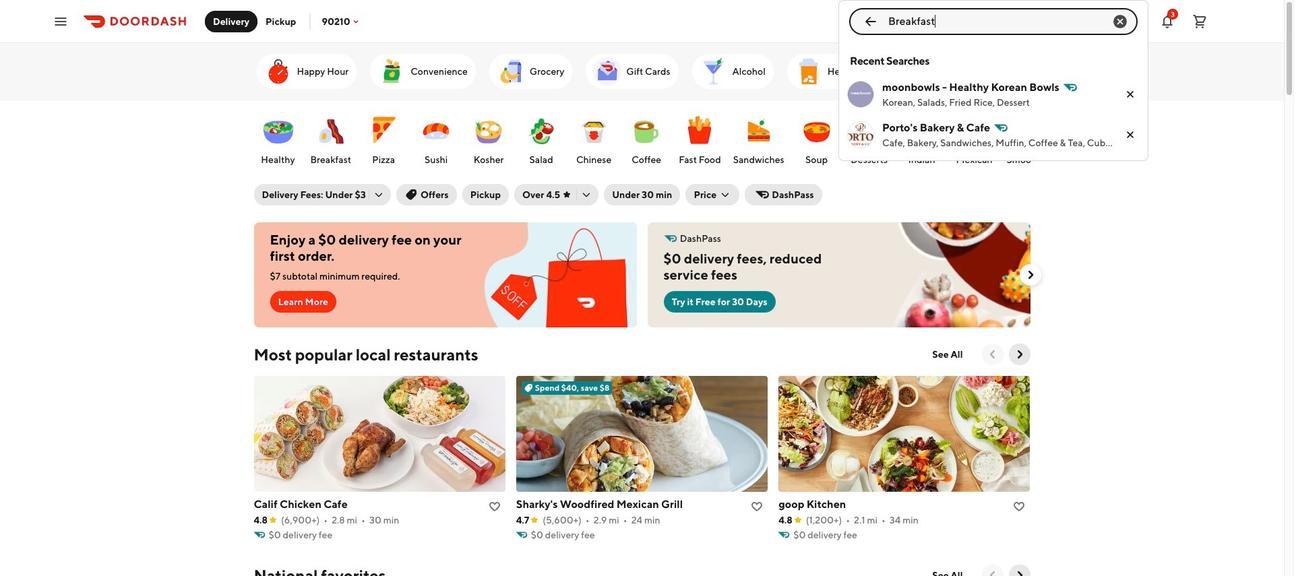 Task type: vqa. For each thing, say whether or not it's contained in the screenshot.
100% (7)
no



Task type: locate. For each thing, give the bounding box(es) containing it.
alcohol image
[[698, 55, 730, 88]]

return from search image
[[863, 13, 879, 29]]

list box
[[839, 43, 1149, 161]]

1 vertical spatial delete recent search result image
[[1123, 127, 1139, 143]]

2 delete recent search result image from the top
[[1123, 127, 1139, 143]]

delete recent search result image
[[1123, 86, 1139, 103], [1123, 127, 1139, 143]]

previous button of carousel image
[[986, 348, 1000, 361], [986, 569, 1000, 577]]

next button of carousel image
[[1024, 268, 1038, 282], [1013, 569, 1027, 577]]

gift cards image
[[592, 55, 624, 88]]

0 items, open order cart image
[[1192, 13, 1209, 29]]

open menu image
[[53, 13, 69, 29]]

0 vertical spatial delete recent search result image
[[1123, 86, 1139, 103]]

0 vertical spatial previous button of carousel image
[[986, 348, 1000, 361]]

1 vertical spatial previous button of carousel image
[[986, 569, 1000, 577]]

happy hour image
[[262, 55, 294, 88]]

next button of carousel image
[[1024, 132, 1038, 145], [1013, 348, 1027, 361]]

grocery image
[[495, 55, 527, 88]]

1 delete recent search result image from the top
[[1123, 86, 1139, 103]]

pets image
[[884, 55, 917, 88]]



Task type: describe. For each thing, give the bounding box(es) containing it.
0 vertical spatial next button of carousel image
[[1024, 132, 1038, 145]]

retail image
[[965, 55, 998, 88]]

Store search: begin typing to search for stores available on DoorDash text field
[[889, 14, 1099, 29]]

2 previous button of carousel image from the top
[[986, 569, 1000, 577]]

1 vertical spatial next button of carousel image
[[1013, 348, 1027, 361]]

convenience image
[[376, 55, 408, 88]]

clear search input image
[[1113, 13, 1129, 29]]

health image
[[793, 55, 825, 88]]

notification bell image
[[1160, 13, 1176, 29]]

1 vertical spatial next button of carousel image
[[1013, 569, 1027, 577]]

1 previous button of carousel image from the top
[[986, 348, 1000, 361]]

0 vertical spatial next button of carousel image
[[1024, 268, 1038, 282]]



